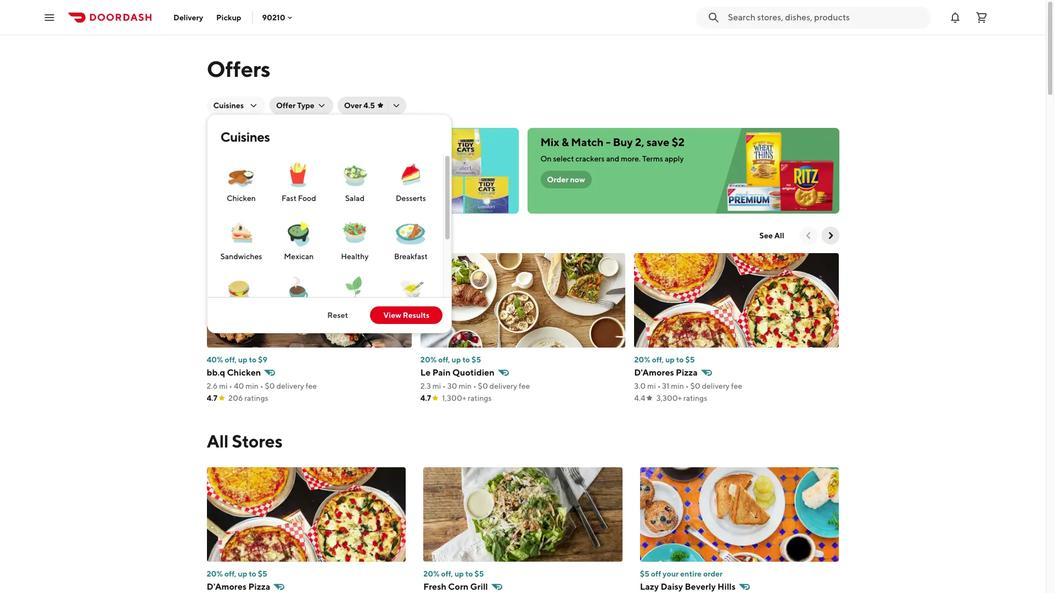 Task type: locate. For each thing, give the bounding box(es) containing it.
1 horizontal spatial pizza
[[676, 368, 698, 378]]

cuisines up cats
[[221, 129, 270, 145]]

3 $0 from the left
[[691, 382, 701, 391]]

1 horizontal spatial save
[[647, 136, 670, 148]]

delivery button
[[167, 9, 210, 26]]

over 4.5 button
[[338, 97, 407, 114]]

20%
[[421, 356, 437, 364], [635, 356, 651, 364], [207, 570, 223, 579], [424, 570, 440, 579]]

1 horizontal spatial select
[[554, 154, 574, 163]]

mix
[[541, 136, 560, 148]]

over
[[344, 101, 362, 110]]

0 horizontal spatial ratings
[[245, 394, 268, 403]]

delivery
[[174, 13, 203, 22]]

order inside order now button
[[548, 175, 569, 184]]

1 horizontal spatial fee
[[519, 382, 530, 391]]

0 vertical spatial all
[[775, 231, 785, 240]]

1 vertical spatial d'amores pizza
[[207, 582, 270, 592]]

0 horizontal spatial buy
[[220, 136, 240, 148]]

0 vertical spatial cuisines
[[213, 101, 244, 110]]

min for chicken
[[246, 382, 259, 391]]

fee for bb.q chicken
[[306, 382, 317, 391]]

ratings down 2.3 mi • 30 min • $0 delivery fee at the bottom
[[468, 394, 492, 403]]

• down quotidien
[[474, 382, 477, 391]]

1 save from the left
[[252, 136, 275, 148]]

- left 11/20.
[[238, 168, 241, 176]]

1 horizontal spatial min
[[459, 382, 472, 391]]

min up 1,300+ ratings
[[459, 382, 472, 391]]

now down 11/20.
[[250, 188, 266, 197]]

mi
[[219, 382, 228, 391], [433, 382, 441, 391], [648, 382, 656, 391]]

11/20.
[[243, 168, 264, 176]]

mi right 2.3
[[433, 382, 441, 391]]

bb.q chicken
[[207, 368, 261, 378]]

now inside button
[[250, 188, 266, 197]]

0 horizontal spatial order
[[227, 188, 248, 197]]

0 horizontal spatial $0
[[265, 382, 275, 391]]

1 vertical spatial d'amores
[[207, 582, 247, 592]]

1 delivery from the left
[[277, 382, 304, 391]]

0 vertical spatial select
[[305, 136, 336, 148]]

1 horizontal spatial now
[[250, 188, 266, 197]]

terms down more
[[265, 168, 286, 176]]

off, for 40
[[225, 356, 237, 364]]

mi for bb.q
[[219, 382, 228, 391]]

1 mi from the left
[[219, 382, 228, 391]]

quotidien
[[453, 368, 495, 378]]

1 min from the left
[[246, 382, 259, 391]]

2 horizontal spatial delivery
[[702, 382, 730, 391]]

save inside 'buy 1, save $1 on select tidy cats and more'
[[252, 136, 275, 148]]

fee for d'amores pizza
[[732, 382, 743, 391]]

0 horizontal spatial delivery
[[277, 382, 304, 391]]

0 vertical spatial d'amores pizza
[[635, 368, 698, 378]]

apply down $2
[[665, 154, 684, 163]]

order now button
[[541, 171, 592, 188]]

0 horizontal spatial now
[[220, 168, 236, 176]]

lazy
[[641, 582, 659, 592]]

now
[[571, 175, 586, 184]]

1 horizontal spatial terms
[[643, 154, 664, 163]]

up for 30
[[452, 356, 461, 364]]

0 vertical spatial terms
[[643, 154, 664, 163]]

0 vertical spatial apply
[[665, 154, 684, 163]]

deals
[[268, 228, 301, 243]]

•
[[229, 382, 233, 391], [260, 382, 264, 391], [443, 382, 446, 391], [474, 382, 477, 391], [658, 382, 661, 391], [686, 382, 689, 391]]

apply down more
[[288, 168, 307, 176]]

order down 11/20.
[[227, 188, 248, 197]]

delivery down quotidien
[[490, 382, 518, 391]]

entire
[[681, 570, 702, 579]]

all right see
[[775, 231, 785, 240]]

1 $0 from the left
[[265, 382, 275, 391]]

pickup button
[[210, 9, 248, 26]]

1 ratings from the left
[[245, 394, 268, 403]]

0 horizontal spatial apply
[[288, 168, 307, 176]]

1 vertical spatial -
[[238, 168, 241, 176]]

$0 for bb.q chicken
[[265, 382, 275, 391]]

up
[[238, 356, 248, 364], [452, 356, 461, 364], [666, 356, 675, 364], [238, 570, 247, 579], [455, 570, 464, 579]]

1 horizontal spatial order
[[548, 175, 569, 184]]

ratings for le pain quotidien
[[468, 394, 492, 403]]

2 mi from the left
[[433, 382, 441, 391]]

0 horizontal spatial save
[[252, 136, 275, 148]]

1 horizontal spatial delivery
[[490, 382, 518, 391]]

select
[[305, 136, 336, 148], [554, 154, 574, 163]]

off,
[[225, 356, 237, 364], [439, 356, 450, 364], [652, 356, 664, 364], [225, 570, 236, 579], [441, 570, 453, 579]]

order now
[[548, 175, 586, 184]]

0 horizontal spatial d'amores
[[207, 582, 247, 592]]

order inside order now button
[[227, 188, 248, 197]]

4.7 down 2.3
[[421, 394, 432, 403]]

3.0
[[635, 382, 646, 391]]

pizza
[[676, 368, 698, 378], [249, 582, 270, 592]]

2 ratings from the left
[[468, 394, 492, 403]]

$1
[[277, 136, 288, 148]]

3 mi from the left
[[648, 382, 656, 391]]

1 fee from the left
[[306, 382, 317, 391]]

delivery right 40
[[277, 382, 304, 391]]

0 horizontal spatial d'amores pizza
[[207, 582, 270, 592]]

min up 206 ratings
[[246, 382, 259, 391]]

see all link
[[753, 227, 791, 245]]

1 horizontal spatial apply
[[665, 154, 684, 163]]

1 4.7 from the left
[[207, 394, 218, 403]]

1 vertical spatial now
[[250, 188, 266, 197]]

$0 up 3,300+ ratings
[[691, 382, 701, 391]]

0 vertical spatial -
[[606, 136, 611, 148]]

1 horizontal spatial all
[[775, 231, 785, 240]]

1 horizontal spatial $0
[[478, 382, 488, 391]]

1 horizontal spatial -
[[606, 136, 611, 148]]

3,300+
[[657, 394, 682, 403]]

desserts
[[396, 194, 426, 203]]

2 horizontal spatial ratings
[[684, 394, 708, 403]]

1 vertical spatial order
[[227, 188, 248, 197]]

3 delivery from the left
[[702, 382, 730, 391]]

mexican
[[284, 252, 314, 261]]

4.7 down 2.6
[[207, 394, 218, 403]]

1,
[[242, 136, 250, 148]]

0 horizontal spatial 4.7
[[207, 394, 218, 403]]

0 horizontal spatial mi
[[219, 382, 228, 391]]

3,300+ ratings
[[657, 394, 708, 403]]

2 horizontal spatial min
[[672, 382, 685, 391]]

min
[[246, 382, 259, 391], [459, 382, 472, 391], [672, 382, 685, 391]]

3 min from the left
[[672, 382, 685, 391]]

1 vertical spatial cuisines
[[221, 129, 270, 145]]

save
[[252, 136, 275, 148], [647, 136, 670, 148]]

off
[[652, 570, 662, 579]]

1 horizontal spatial 4.7
[[421, 394, 432, 403]]

your
[[207, 228, 235, 243]]

1 vertical spatial terms
[[265, 168, 286, 176]]

1 vertical spatial select
[[554, 154, 574, 163]]

order left now at the top of page
[[548, 175, 569, 184]]

offer type button
[[270, 97, 333, 114]]

ratings down 2.6 mi • 40 min • $0 delivery fee
[[245, 394, 268, 403]]

cuisines down offers at the top left of the page
[[213, 101, 244, 110]]

$2
[[672, 136, 685, 148]]

- up on select crackers and more. terms apply
[[606, 136, 611, 148]]

now down cats
[[220, 168, 236, 176]]

open menu image
[[43, 11, 56, 24]]

2 • from the left
[[260, 382, 264, 391]]

tidy
[[338, 136, 360, 148]]

mi right 3.0
[[648, 382, 656, 391]]

your best deals link
[[207, 227, 301, 245]]

now - 11/20. terms apply
[[220, 168, 307, 176]]

$0 for le pain quotidien
[[478, 382, 488, 391]]

chicken up 40
[[227, 368, 261, 378]]

2 buy from the left
[[613, 136, 633, 148]]

2 horizontal spatial $0
[[691, 382, 701, 391]]

0 vertical spatial d'amores
[[635, 368, 675, 378]]

buy up cats
[[220, 136, 240, 148]]

d'amores pizza
[[635, 368, 698, 378], [207, 582, 270, 592]]

2 $0 from the left
[[478, 382, 488, 391]]

1 vertical spatial pizza
[[249, 582, 270, 592]]

apply
[[665, 154, 684, 163], [288, 168, 307, 176]]

2 fee from the left
[[519, 382, 530, 391]]

fee for le pain quotidien
[[519, 382, 530, 391]]

4.7 for bb.q
[[207, 394, 218, 403]]

mi right 2.6
[[219, 382, 228, 391]]

1 horizontal spatial ratings
[[468, 394, 492, 403]]

notification bell image
[[949, 11, 963, 24]]

select down &
[[554, 154, 574, 163]]

• up 3,300+ ratings
[[686, 382, 689, 391]]

and down mix & match - buy 2, save $2
[[607, 154, 620, 163]]

1 horizontal spatial mi
[[433, 382, 441, 391]]

• up 206 ratings
[[260, 382, 264, 391]]

fee
[[306, 382, 317, 391], [519, 382, 530, 391], [732, 382, 743, 391]]

select right on on the left
[[305, 136, 336, 148]]

0 vertical spatial order
[[548, 175, 569, 184]]

lazy daisy beverly hills
[[641, 582, 736, 592]]

3 fee from the left
[[732, 382, 743, 391]]

0 vertical spatial pizza
[[676, 368, 698, 378]]

previous button of carousel image
[[804, 230, 815, 241]]

0 horizontal spatial select
[[305, 136, 336, 148]]

ratings for bb.q chicken
[[245, 394, 268, 403]]

buy left 2, on the top of page
[[613, 136, 633, 148]]

to for 40
[[249, 356, 257, 364]]

salad
[[346, 194, 365, 203]]

3 ratings from the left
[[684, 394, 708, 403]]

2.3
[[421, 382, 431, 391]]

2 4.7 from the left
[[421, 394, 432, 403]]

buy
[[220, 136, 240, 148], [613, 136, 633, 148]]

d'amores
[[635, 368, 675, 378], [207, 582, 247, 592]]

delivery up 3,300+ ratings
[[702, 382, 730, 391]]

4.7
[[207, 394, 218, 403], [421, 394, 432, 403]]

chicken
[[227, 194, 256, 203], [227, 368, 261, 378]]

terms down 2, on the top of page
[[643, 154, 664, 163]]

• left "30"
[[443, 382, 446, 391]]

min right 31
[[672, 382, 685, 391]]

1 vertical spatial all
[[207, 431, 229, 452]]

90210 button
[[262, 13, 294, 22]]

min for pizza
[[672, 382, 685, 391]]

• left 31
[[658, 382, 661, 391]]

delivery for le pain quotidien
[[490, 382, 518, 391]]

reset
[[328, 311, 348, 320]]

more
[[267, 149, 294, 162]]

$0
[[265, 382, 275, 391], [478, 382, 488, 391], [691, 382, 701, 391]]

daisy
[[661, 582, 684, 592]]

• left 40
[[229, 382, 233, 391]]

now
[[220, 168, 236, 176], [250, 188, 266, 197]]

ratings down '3.0 mi • 31 min • $0 delivery fee' at right bottom
[[684, 394, 708, 403]]

$9
[[258, 356, 268, 364]]

delivery for d'amores pizza
[[702, 382, 730, 391]]

$0 up 206 ratings
[[265, 382, 275, 391]]

1 buy from the left
[[220, 136, 240, 148]]

mi for le
[[433, 382, 441, 391]]

save right 1,
[[252, 136, 275, 148]]

0 horizontal spatial terms
[[265, 168, 286, 176]]

20% off, up to $5
[[421, 356, 481, 364], [635, 356, 695, 364], [207, 570, 267, 579], [424, 570, 484, 579]]

beverly
[[685, 582, 716, 592]]

all left stores
[[207, 431, 229, 452]]

2 delivery from the left
[[490, 382, 518, 391]]

terms
[[643, 154, 664, 163], [265, 168, 286, 176]]

$0 down quotidien
[[478, 382, 488, 391]]

2 min from the left
[[459, 382, 472, 391]]

more.
[[621, 154, 641, 163]]

1 horizontal spatial d'amores pizza
[[635, 368, 698, 378]]

up for 40
[[238, 356, 248, 364]]

best
[[237, 228, 265, 243]]

2 horizontal spatial mi
[[648, 382, 656, 391]]

0 horizontal spatial -
[[238, 168, 241, 176]]

save right 2, on the top of page
[[647, 136, 670, 148]]

chicken down 11/20.
[[227, 194, 256, 203]]

buy inside 'buy 1, save $1 on select tidy cats and more'
[[220, 136, 240, 148]]

order
[[548, 175, 569, 184], [227, 188, 248, 197]]

off, for 31
[[652, 356, 664, 364]]

2 horizontal spatial fee
[[732, 382, 743, 391]]

0 horizontal spatial min
[[246, 382, 259, 391]]

1 horizontal spatial buy
[[613, 136, 633, 148]]

and down 1,
[[246, 149, 265, 162]]

delivery
[[277, 382, 304, 391], [490, 382, 518, 391], [702, 382, 730, 391]]

0 horizontal spatial and
[[246, 149, 265, 162]]

crackers
[[576, 154, 605, 163]]

cuisines
[[213, 101, 244, 110], [221, 129, 270, 145]]

0 horizontal spatial fee
[[306, 382, 317, 391]]

pickup
[[217, 13, 241, 22]]

results
[[403, 311, 430, 320]]



Task type: describe. For each thing, give the bounding box(es) containing it.
0 vertical spatial now
[[220, 168, 236, 176]]

4 • from the left
[[474, 382, 477, 391]]

match
[[571, 136, 604, 148]]

your best deals
[[207, 228, 301, 243]]

90210
[[262, 13, 286, 22]]

offer type
[[276, 101, 315, 110]]

0 vertical spatial chicken
[[227, 194, 256, 203]]

30
[[448, 382, 458, 391]]

6 • from the left
[[686, 382, 689, 391]]

fast
[[282, 194, 297, 203]]

31
[[663, 382, 670, 391]]

min for pain
[[459, 382, 472, 391]]

4.4
[[635, 394, 646, 403]]

4.5
[[364, 101, 375, 110]]

2.6
[[207, 382, 218, 391]]

select inside 'buy 1, save $1 on select tidy cats and more'
[[305, 136, 336, 148]]

2,
[[636, 136, 645, 148]]

order
[[704, 570, 723, 579]]

1 horizontal spatial and
[[607, 154, 620, 163]]

0 horizontal spatial pizza
[[249, 582, 270, 592]]

off, for 30
[[439, 356, 450, 364]]

206 ratings
[[229, 394, 268, 403]]

1 horizontal spatial d'amores
[[635, 368, 675, 378]]

on
[[290, 136, 303, 148]]

type
[[297, 101, 315, 110]]

order for mix & match - buy 2, save $2
[[548, 175, 569, 184]]

Store search: begin typing to search for stores available on DoorDash text field
[[729, 11, 925, 23]]

ratings for d'amores pizza
[[684, 394, 708, 403]]

&
[[562, 136, 569, 148]]

up for 31
[[666, 356, 675, 364]]

over 4.5
[[344, 101, 375, 110]]

$0 for d'amores pizza
[[691, 382, 701, 391]]

0 horizontal spatial all
[[207, 431, 229, 452]]

pain
[[433, 368, 451, 378]]

1 • from the left
[[229, 382, 233, 391]]

see all
[[760, 231, 785, 240]]

40
[[234, 382, 244, 391]]

to for 30
[[463, 356, 470, 364]]

1,300+
[[443, 394, 467, 403]]

order for buy 1, save $1 on select tidy cats and more
[[227, 188, 248, 197]]

healthy
[[341, 252, 369, 261]]

order now
[[227, 188, 266, 197]]

le pain quotidien
[[421, 368, 495, 378]]

2.6 mi • 40 min • $0 delivery fee
[[207, 382, 317, 391]]

your
[[663, 570, 679, 579]]

order now button
[[220, 184, 273, 202]]

hills
[[718, 582, 736, 592]]

buy 1, save $1 on select tidy cats and more
[[220, 136, 360, 162]]

see
[[760, 231, 773, 240]]

1,300+ ratings
[[443, 394, 492, 403]]

offers
[[207, 56, 271, 82]]

2 save from the left
[[647, 136, 670, 148]]

mix & match - buy 2, save $2
[[541, 136, 685, 148]]

stores
[[232, 431, 283, 452]]

bb.q
[[207, 368, 225, 378]]

3.0 mi • 31 min • $0 delivery fee
[[635, 382, 743, 391]]

view results
[[384, 311, 430, 320]]

next button of carousel image
[[826, 230, 837, 241]]

view results button
[[370, 307, 443, 324]]

206
[[229, 394, 243, 403]]

40% off, up to $9
[[207, 356, 268, 364]]

fresh corn grill
[[424, 582, 488, 592]]

4.7 for le
[[421, 394, 432, 403]]

reset button
[[314, 307, 362, 324]]

1 vertical spatial chicken
[[227, 368, 261, 378]]

to for 31
[[677, 356, 684, 364]]

and inside 'buy 1, save $1 on select tidy cats and more'
[[246, 149, 265, 162]]

3 • from the left
[[443, 382, 446, 391]]

5 • from the left
[[658, 382, 661, 391]]

0 items, open order cart image
[[976, 11, 989, 24]]

offer
[[276, 101, 296, 110]]

grill
[[471, 582, 488, 592]]

cuisines button
[[207, 97, 265, 114]]

fast food
[[282, 194, 316, 203]]

fresh
[[424, 582, 447, 592]]

breakfast
[[395, 252, 428, 261]]

all stores
[[207, 431, 283, 452]]

40%
[[207, 356, 223, 364]]

corn
[[449, 582, 469, 592]]

delivery for bb.q chicken
[[277, 382, 304, 391]]

on
[[541, 154, 552, 163]]

le
[[421, 368, 431, 378]]

$5 off your entire order
[[641, 570, 723, 579]]

1 vertical spatial apply
[[288, 168, 307, 176]]

2.3 mi • 30 min • $0 delivery fee
[[421, 382, 530, 391]]

mi for d'amores
[[648, 382, 656, 391]]

food
[[298, 194, 316, 203]]

view
[[384, 311, 402, 320]]

cuisines inside cuisines button
[[213, 101, 244, 110]]

sandwiches
[[221, 252, 262, 261]]



Task type: vqa. For each thing, say whether or not it's contained in the screenshot.
now
yes



